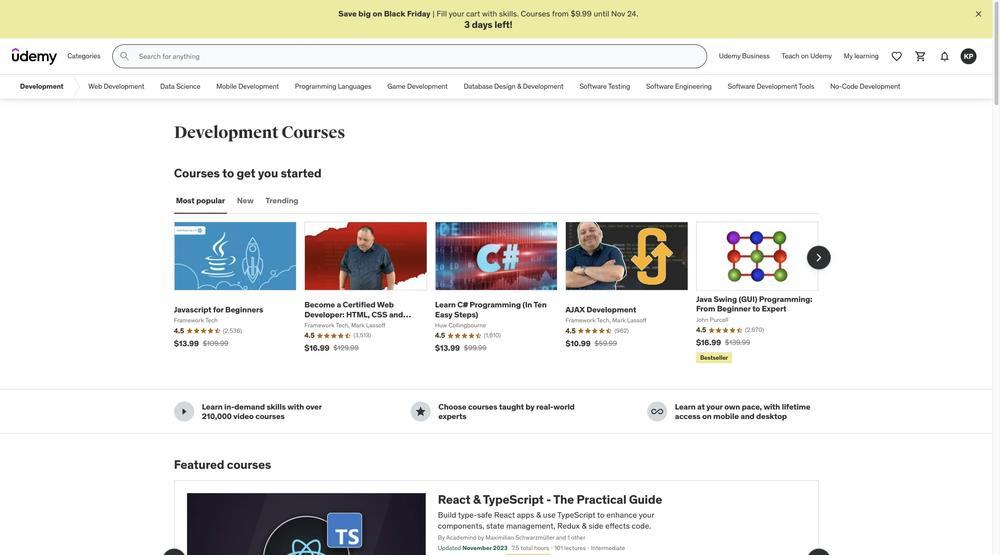 Task type: describe. For each thing, give the bounding box(es) containing it.
with inside "save big on black friday | fill your cart with skills. courses from $9.99 until nov 24. 3 days left!"
[[482, 8, 497, 18]]

web development
[[88, 82, 144, 91]]

html,
[[346, 310, 370, 320]]

software for software engineering
[[646, 82, 674, 91]]

udemy inside "link"
[[810, 52, 832, 61]]

udemy image
[[12, 48, 57, 65]]

1 udemy from the left
[[719, 52, 741, 61]]

access
[[675, 412, 701, 422]]

categories
[[67, 52, 100, 61]]

ten
[[534, 300, 547, 310]]

choose
[[438, 402, 466, 412]]

save big on black friday | fill your cart with skills. courses from $9.99 until nov 24. 3 days left!
[[338, 8, 638, 31]]

by inside choose courses taught by real-world experts
[[526, 402, 535, 412]]

academind
[[446, 534, 476, 542]]

mobile
[[216, 82, 237, 91]]

react & typescript - the practical guide build type-safe react apps & use typescript to enhance your components, state management, redux & side effects code. by academind by maximilian schwarzmüller and 1 other
[[438, 493, 662, 542]]

big
[[359, 8, 371, 18]]

ajax development link
[[566, 305, 636, 315]]

0 vertical spatial programming
[[295, 82, 336, 91]]

beginners
[[225, 305, 263, 315]]

code
[[842, 82, 858, 91]]

featured courses
[[174, 458, 271, 473]]

close image
[[974, 9, 984, 19]]

from
[[552, 8, 569, 18]]

no-
[[830, 82, 842, 91]]

submit search image
[[119, 51, 131, 62]]

0 horizontal spatial to
[[222, 166, 234, 181]]

expert
[[762, 304, 786, 314]]

udemy business link
[[713, 45, 776, 68]]

safe
[[477, 511, 492, 521]]

teach
[[782, 52, 800, 61]]

carousel element containing java swing (gui) programming: from beginner to expert
[[174, 222, 831, 366]]

database design & development link
[[456, 75, 572, 99]]

most popular button
[[174, 189, 227, 213]]

from
[[696, 304, 715, 314]]

apps
[[517, 511, 534, 521]]

software testing link
[[572, 75, 638, 99]]

medium image for choose
[[414, 406, 426, 418]]

programming inside learn c# programming (in ten easy steps)
[[470, 300, 521, 310]]

categories button
[[61, 45, 106, 68]]

development right design
[[523, 82, 564, 91]]

swing
[[714, 295, 737, 304]]

become
[[304, 300, 335, 310]]

real-
[[536, 402, 553, 412]]

1
[[567, 534, 570, 542]]

courses inside "save big on black friday | fill your cart with skills. courses from $9.99 until nov 24. 3 days left!"
[[521, 8, 550, 18]]

101 lectures
[[554, 545, 586, 552]]

lectures
[[564, 545, 586, 552]]

software development tools link
[[720, 75, 822, 99]]

1 next image from the top
[[811, 250, 827, 266]]

and inside react & typescript - the practical guide build type-safe react apps & use typescript to enhance your components, state management, redux & side effects code. by academind by maximilian schwarzmüller and 1 other
[[556, 534, 566, 542]]

24.
[[627, 8, 638, 18]]

development link
[[12, 75, 71, 99]]

featured
[[174, 458, 224, 473]]

data
[[160, 82, 175, 91]]

development inside the carousel element
[[586, 305, 636, 315]]

your inside react & typescript - the practical guide build type-safe react apps & use typescript to enhance your components, state management, redux & side effects code. by academind by maximilian schwarzmüller and 1 other
[[639, 511, 654, 521]]

programming languages
[[295, 82, 371, 91]]

web inside web development link
[[88, 82, 102, 91]]

your inside "save big on black friday | fill your cart with skills. courses from $9.99 until nov 24. 3 days left!"
[[449, 8, 464, 18]]

new button
[[235, 189, 256, 213]]

by inside react & typescript - the practical guide build type-safe react apps & use typescript to enhance your components, state management, redux & side effects code. by academind by maximilian schwarzmüller and 1 other
[[478, 534, 484, 542]]

learning
[[854, 52, 879, 61]]

medium image for learn
[[178, 406, 190, 418]]

tools
[[799, 82, 814, 91]]

210,000
[[202, 412, 232, 422]]

learn c# programming (in ten easy steps) link
[[435, 300, 547, 320]]

data science
[[160, 82, 200, 91]]

development right the mobile
[[238, 82, 279, 91]]

over
[[306, 402, 322, 412]]

certified
[[343, 300, 375, 310]]

1 horizontal spatial typescript
[[557, 511, 596, 521]]

software for software development tools
[[728, 82, 755, 91]]

software testing
[[580, 82, 630, 91]]

by
[[438, 534, 445, 542]]

0 horizontal spatial typescript
[[483, 493, 544, 508]]

engineering
[[675, 82, 712, 91]]

game development link
[[379, 75, 456, 99]]

ajax development
[[566, 305, 636, 315]]

development right game
[[407, 82, 448, 91]]

management,
[[506, 522, 555, 532]]

most popular
[[176, 196, 225, 206]]

previous image
[[166, 553, 182, 556]]

build
[[438, 511, 456, 521]]

skills.
[[499, 8, 519, 18]]

medium image
[[651, 406, 663, 418]]

november
[[462, 545, 492, 552]]

database design & development
[[464, 82, 564, 91]]

updated
[[438, 545, 461, 552]]

learn for learn in-demand skills with over 210,000 video courses
[[202, 402, 223, 412]]

beginner
[[717, 304, 751, 314]]

intermediate
[[591, 545, 625, 552]]

steps)
[[454, 310, 478, 320]]

javascript
[[174, 305, 211, 315]]

world
[[553, 402, 575, 412]]

demand
[[234, 402, 265, 412]]

javascript for beginners link
[[174, 305, 263, 315]]

java swing (gui) programming: from beginner to expert link
[[696, 295, 812, 314]]

arrow pointing to subcategory menu links image
[[71, 75, 80, 99]]

& left use
[[536, 511, 541, 521]]

started
[[281, 166, 322, 181]]

0 horizontal spatial courses
[[174, 166, 220, 181]]

no-code development
[[830, 82, 900, 91]]

courses inside "learn in-demand skills with over 210,000 video courses"
[[255, 412, 285, 422]]

courses to get you started
[[174, 166, 322, 181]]

state
[[486, 522, 504, 532]]

hours
[[534, 545, 549, 552]]

easy
[[435, 310, 452, 320]]

my learning
[[844, 52, 879, 61]]

trending button
[[264, 189, 300, 213]]

to inside java swing (gui) programming: from beginner to expert
[[752, 304, 760, 314]]

development down 'submit search' icon
[[104, 82, 144, 91]]

most
[[176, 196, 195, 206]]



Task type: vqa. For each thing, say whether or not it's contained in the screenshot.
'Development' inside the 'personal development' LINK
no



Task type: locate. For each thing, give the bounding box(es) containing it.
2 software from the left
[[646, 82, 674, 91]]

7.5
[[512, 545, 519, 552]]

courses for featured courses
[[227, 458, 271, 473]]

1 vertical spatial programming
[[470, 300, 521, 310]]

business
[[742, 52, 770, 61]]

with right pace,
[[764, 402, 780, 412]]

1 horizontal spatial learn
[[435, 300, 456, 310]]

and right css
[[389, 310, 403, 320]]

c#
[[457, 300, 468, 310]]

courses
[[468, 402, 497, 412], [255, 412, 285, 422], [227, 458, 271, 473]]

courses up the started
[[281, 122, 345, 143]]

by up november
[[478, 534, 484, 542]]

to
[[222, 166, 234, 181], [752, 304, 760, 314], [597, 511, 605, 521]]

1 vertical spatial web
[[377, 300, 394, 310]]

on inside "link"
[[801, 52, 809, 61]]

shopping cart with 0 items image
[[915, 51, 927, 62]]

2 vertical spatial your
[[639, 511, 654, 521]]

web right certified
[[377, 300, 394, 310]]

$9.99
[[571, 8, 592, 18]]

0 horizontal spatial with
[[288, 402, 304, 412]]

0 vertical spatial react
[[438, 493, 471, 508]]

learn for learn c# programming (in ten easy steps)
[[435, 300, 456, 310]]

development up the get
[[174, 122, 278, 143]]

0 vertical spatial typescript
[[483, 493, 544, 508]]

learn left c#
[[435, 300, 456, 310]]

1 horizontal spatial with
[[482, 8, 497, 18]]

and inside become a certified web developer: html, css and javascript
[[389, 310, 403, 320]]

learn inside learn at your own pace, with lifetime access on mobile and desktop
[[675, 402, 696, 412]]

courses left from
[[521, 8, 550, 18]]

2 medium image from the left
[[414, 406, 426, 418]]

development right code
[[860, 82, 900, 91]]

1 vertical spatial your
[[706, 402, 723, 412]]

to left expert
[[752, 304, 760, 314]]

components,
[[438, 522, 484, 532]]

with inside "learn in-demand skills with over 210,000 video courses"
[[288, 402, 304, 412]]

and left 1
[[556, 534, 566, 542]]

software down udemy business link
[[728, 82, 755, 91]]

carousel element
[[174, 222, 831, 366], [162, 481, 831, 556]]

0 horizontal spatial software
[[580, 82, 607, 91]]

redux
[[557, 522, 580, 532]]

desktop
[[756, 412, 787, 422]]

2 horizontal spatial software
[[728, 82, 755, 91]]

web inside become a certified web developer: html, css and javascript
[[377, 300, 394, 310]]

trending
[[266, 196, 298, 206]]

java swing (gui) programming: from beginner to expert
[[696, 295, 812, 314]]

0 horizontal spatial by
[[478, 534, 484, 542]]

total
[[521, 545, 533, 552]]

software engineering
[[646, 82, 712, 91]]

your up code.
[[639, 511, 654, 521]]

2 horizontal spatial and
[[741, 412, 755, 422]]

udemy left the business
[[719, 52, 741, 61]]

development courses
[[174, 122, 345, 143]]

0 horizontal spatial web
[[88, 82, 102, 91]]

by left 'real-' on the bottom of the page
[[526, 402, 535, 412]]

java
[[696, 295, 712, 304]]

1 horizontal spatial by
[[526, 402, 535, 412]]

programming:
[[759, 295, 812, 304]]

2 horizontal spatial on
[[801, 52, 809, 61]]

your inside learn at your own pace, with lifetime access on mobile and desktop
[[706, 402, 723, 412]]

mobile development link
[[208, 75, 287, 99]]

courses up most popular
[[174, 166, 220, 181]]

on left mobile
[[702, 412, 712, 422]]

1 vertical spatial courses
[[281, 122, 345, 143]]

0 vertical spatial web
[[88, 82, 102, 91]]

css
[[372, 310, 387, 320]]

languages
[[338, 82, 371, 91]]

software left testing
[[580, 82, 607, 91]]

2023
[[493, 545, 508, 552]]

1 horizontal spatial web
[[377, 300, 394, 310]]

1 horizontal spatial software
[[646, 82, 674, 91]]

typescript up redux
[[557, 511, 596, 521]]

development down "udemy" image
[[20, 82, 63, 91]]

react up build
[[438, 493, 471, 508]]

2 vertical spatial and
[[556, 534, 566, 542]]

no-code development link
[[822, 75, 908, 99]]

game development
[[387, 82, 448, 91]]

0 horizontal spatial udemy
[[719, 52, 741, 61]]

save
[[338, 8, 357, 18]]

fill
[[437, 8, 447, 18]]

1 horizontal spatial to
[[597, 511, 605, 521]]

with inside learn at your own pace, with lifetime access on mobile and desktop
[[764, 402, 780, 412]]

javascript
[[304, 319, 343, 329]]

with
[[482, 8, 497, 18], [288, 402, 304, 412], [764, 402, 780, 412]]

learn for learn at your own pace, with lifetime access on mobile and desktop
[[675, 402, 696, 412]]

development left tools
[[757, 82, 797, 91]]

Search for anything text field
[[137, 48, 695, 65]]

1 vertical spatial and
[[741, 412, 755, 422]]

0 horizontal spatial programming
[[295, 82, 336, 91]]

left!
[[495, 19, 512, 31]]

3 software from the left
[[728, 82, 755, 91]]

on right big
[[373, 8, 382, 18]]

video
[[233, 412, 254, 422]]

3
[[464, 19, 470, 31]]

0 horizontal spatial learn
[[202, 402, 223, 412]]

data science link
[[152, 75, 208, 99]]

use
[[543, 511, 556, 521]]

enhance
[[606, 511, 637, 521]]

with left the over
[[288, 402, 304, 412]]

courses left taught
[[468, 402, 497, 412]]

web right "arrow pointing to subcategory menu links" icon on the left of the page
[[88, 82, 102, 91]]

1 vertical spatial to
[[752, 304, 760, 314]]

2 horizontal spatial with
[[764, 402, 780, 412]]

courses
[[521, 8, 550, 18], [281, 122, 345, 143], [174, 166, 220, 181]]

until
[[594, 8, 609, 18]]

programming left languages
[[295, 82, 336, 91]]

1 vertical spatial react
[[494, 511, 515, 521]]

0 vertical spatial next image
[[811, 250, 827, 266]]

1 vertical spatial carousel element
[[162, 481, 831, 556]]

(gui)
[[739, 295, 757, 304]]

1 horizontal spatial and
[[556, 534, 566, 542]]

2 vertical spatial to
[[597, 511, 605, 521]]

a
[[337, 300, 341, 310]]

0 horizontal spatial medium image
[[178, 406, 190, 418]]

software development tools
[[728, 82, 814, 91]]

next image
[[811, 250, 827, 266], [811, 553, 827, 556]]

courses for choose courses taught by real-world experts
[[468, 402, 497, 412]]

1 medium image from the left
[[178, 406, 190, 418]]

taught
[[499, 402, 524, 412]]

react up state in the bottom of the page
[[494, 511, 515, 521]]

programming left (in
[[470, 300, 521, 310]]

notifications image
[[939, 51, 951, 62]]

0 horizontal spatial react
[[438, 493, 471, 508]]

learn left at
[[675, 402, 696, 412]]

to inside react & typescript - the practical guide build type-safe react apps & use typescript to enhance your components, state management, redux & side effects code. by academind by maximilian schwarzmüller and 1 other
[[597, 511, 605, 521]]

mobile
[[713, 412, 739, 422]]

development
[[20, 82, 63, 91], [104, 82, 144, 91], [238, 82, 279, 91], [407, 82, 448, 91], [523, 82, 564, 91], [757, 82, 797, 91], [860, 82, 900, 91], [174, 122, 278, 143], [586, 305, 636, 315]]

courses inside choose courses taught by real-world experts
[[468, 402, 497, 412]]

lifetime
[[782, 402, 810, 412]]

kp link
[[957, 45, 981, 68]]

learn
[[435, 300, 456, 310], [202, 402, 223, 412], [675, 402, 696, 412]]

medium image left experts
[[414, 406, 426, 418]]

|
[[433, 8, 435, 18]]

your right at
[[706, 402, 723, 412]]

2 vertical spatial courses
[[174, 166, 220, 181]]

guide
[[629, 493, 662, 508]]

1 software from the left
[[580, 82, 607, 91]]

1 vertical spatial next image
[[811, 553, 827, 556]]

learn inside "learn in-demand skills with over 210,000 video courses"
[[202, 402, 223, 412]]

on inside learn at your own pace, with lifetime access on mobile and desktop
[[702, 412, 712, 422]]

software left engineering
[[646, 82, 674, 91]]

programming
[[295, 82, 336, 91], [470, 300, 521, 310]]

1 horizontal spatial programming
[[470, 300, 521, 310]]

1 horizontal spatial on
[[702, 412, 712, 422]]

black
[[384, 8, 405, 18]]

carousel element containing react & typescript - the practical guide
[[162, 481, 831, 556]]

my
[[844, 52, 853, 61]]

type-
[[458, 511, 477, 521]]

maximilian
[[486, 534, 514, 542]]

1 vertical spatial on
[[801, 52, 809, 61]]

2 horizontal spatial your
[[706, 402, 723, 412]]

2 horizontal spatial learn
[[675, 402, 696, 412]]

development right ajax
[[586, 305, 636, 315]]

learn in-demand skills with over 210,000 video courses
[[202, 402, 322, 422]]

pace,
[[742, 402, 762, 412]]

by
[[526, 402, 535, 412], [478, 534, 484, 542]]

& left side
[[582, 522, 587, 532]]

mobile development
[[216, 82, 279, 91]]

2 next image from the top
[[811, 553, 827, 556]]

with up 'days'
[[482, 8, 497, 18]]

software
[[580, 82, 607, 91], [646, 82, 674, 91], [728, 82, 755, 91]]

udemy left my
[[810, 52, 832, 61]]

1 horizontal spatial your
[[639, 511, 654, 521]]

medium image left 210,000
[[178, 406, 190, 418]]

and right the 'own'
[[741, 412, 755, 422]]

to up side
[[597, 511, 605, 521]]

1 vertical spatial typescript
[[557, 511, 596, 521]]

0 vertical spatial courses
[[521, 8, 550, 18]]

developer:
[[304, 310, 345, 320]]

effects
[[605, 522, 630, 532]]

1 horizontal spatial react
[[494, 511, 515, 521]]

courses right video
[[255, 412, 285, 422]]

testing
[[608, 82, 630, 91]]

2 horizontal spatial courses
[[521, 8, 550, 18]]

7.5 total hours
[[512, 545, 549, 552]]

learn inside learn c# programming (in ten easy steps)
[[435, 300, 456, 310]]

wishlist image
[[891, 51, 903, 62]]

and inside learn at your own pace, with lifetime access on mobile and desktop
[[741, 412, 755, 422]]

0 vertical spatial on
[[373, 8, 382, 18]]

on inside "save big on black friday | fill your cart with skills. courses from $9.99 until nov 24. 3 days left!"
[[373, 8, 382, 18]]

1 horizontal spatial udemy
[[810, 52, 832, 61]]

0 vertical spatial and
[[389, 310, 403, 320]]

typescript up apps
[[483, 493, 544, 508]]

0 horizontal spatial your
[[449, 8, 464, 18]]

your right fill
[[449, 8, 464, 18]]

new
[[237, 196, 254, 206]]

0 vertical spatial your
[[449, 8, 464, 18]]

science
[[176, 82, 200, 91]]

on right teach
[[801, 52, 809, 61]]

to left the get
[[222, 166, 234, 181]]

and
[[389, 310, 403, 320], [741, 412, 755, 422], [556, 534, 566, 542]]

schwarzmüller
[[515, 534, 555, 542]]

1 vertical spatial by
[[478, 534, 484, 542]]

learn left "in-"
[[202, 402, 223, 412]]

2 vertical spatial on
[[702, 412, 712, 422]]

medium image
[[178, 406, 190, 418], [414, 406, 426, 418]]

0 horizontal spatial and
[[389, 310, 403, 320]]

1 horizontal spatial courses
[[281, 122, 345, 143]]

2 horizontal spatial to
[[752, 304, 760, 314]]

become a certified web developer: html, css and javascript link
[[304, 300, 411, 329]]

2 udemy from the left
[[810, 52, 832, 61]]

0 vertical spatial carousel element
[[174, 222, 831, 366]]

software for software testing
[[580, 82, 607, 91]]

programming languages link
[[287, 75, 379, 99]]

1 horizontal spatial medium image
[[414, 406, 426, 418]]

0 vertical spatial by
[[526, 402, 535, 412]]

& right design
[[517, 82, 521, 91]]

javascript for beginners
[[174, 305, 263, 315]]

cart
[[466, 8, 480, 18]]

& up safe
[[473, 493, 481, 508]]

courses down video
[[227, 458, 271, 473]]

0 vertical spatial to
[[222, 166, 234, 181]]

game
[[387, 82, 406, 91]]

you
[[258, 166, 278, 181]]

0 horizontal spatial on
[[373, 8, 382, 18]]

experts
[[438, 412, 466, 422]]



